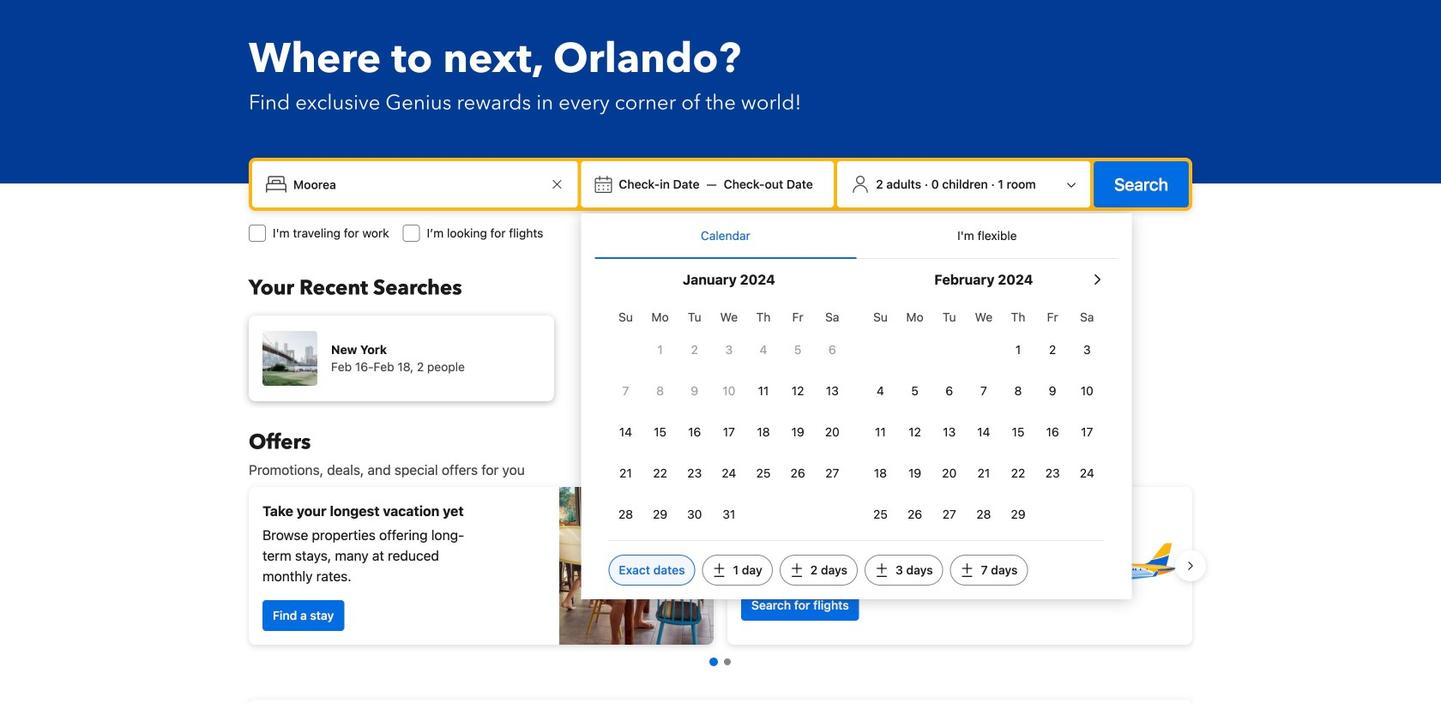 Task type: vqa. For each thing, say whether or not it's contained in the screenshot.
3 January 2024 option
yes



Task type: locate. For each thing, give the bounding box(es) containing it.
13 February 2024 checkbox
[[932, 413, 967, 451]]

grid
[[609, 300, 850, 534], [863, 300, 1104, 534]]

9 February 2024 checkbox
[[1035, 372, 1070, 410]]

6 February 2024 checkbox
[[932, 372, 967, 410]]

3 February 2024 checkbox
[[1070, 331, 1104, 369]]

21 January 2024 checkbox
[[609, 455, 643, 492]]

17 January 2024 checkbox
[[712, 413, 746, 451]]

20 January 2024 checkbox
[[815, 413, 850, 451]]

2 January 2024 checkbox
[[677, 331, 712, 369]]

region
[[235, 480, 1206, 652]]

10 January 2024 checkbox
[[712, 372, 746, 410]]

0 horizontal spatial grid
[[609, 300, 850, 534]]

13 January 2024 checkbox
[[815, 372, 850, 410]]

1 February 2024 checkbox
[[1001, 331, 1035, 369]]

progress bar
[[709, 658, 731, 667]]

12 February 2024 checkbox
[[898, 413, 932, 451]]

31 January 2024 checkbox
[[712, 496, 746, 534]]

26 February 2024 checkbox
[[898, 496, 932, 534]]

1 horizontal spatial grid
[[863, 300, 1104, 534]]

21 February 2024 checkbox
[[967, 455, 1001, 492]]

27 January 2024 checkbox
[[815, 455, 850, 492]]

17 February 2024 checkbox
[[1070, 413, 1104, 451]]

11 January 2024 checkbox
[[746, 372, 781, 410]]

1 January 2024 checkbox
[[643, 331, 677, 369]]

26 January 2024 checkbox
[[781, 455, 815, 492]]

29 January 2024 checkbox
[[643, 496, 677, 534]]

tab list
[[595, 214, 1118, 260]]

18 January 2024 checkbox
[[746, 413, 781, 451]]

8 February 2024 checkbox
[[1001, 372, 1035, 410]]

4 January 2024 checkbox
[[746, 331, 781, 369]]

7 February 2024 checkbox
[[967, 372, 1001, 410]]

27 February 2024 checkbox
[[932, 496, 967, 534]]

28 February 2024 checkbox
[[967, 496, 1001, 534]]

main content
[[235, 429, 1206, 703]]

9 January 2024 checkbox
[[677, 372, 712, 410]]

29 February 2024 checkbox
[[1001, 496, 1035, 534]]

25 February 2024 checkbox
[[863, 496, 898, 534]]

2 grid from the left
[[863, 300, 1104, 534]]

24 January 2024 checkbox
[[712, 455, 746, 492]]



Task type: describe. For each thing, give the bounding box(es) containing it.
7 January 2024 checkbox
[[609, 372, 643, 410]]

23 February 2024 checkbox
[[1035, 455, 1070, 492]]

14 February 2024 checkbox
[[967, 413, 1001, 451]]

take your longest vacation yet image
[[559, 487, 714, 645]]

23 January 2024 checkbox
[[677, 455, 712, 492]]

fly away to your dream vacation image
[[1059, 506, 1179, 626]]

1 grid from the left
[[609, 300, 850, 534]]

Where are you going? field
[[287, 169, 547, 200]]

5 January 2024 checkbox
[[781, 331, 815, 369]]

10 February 2024 checkbox
[[1070, 372, 1104, 410]]

16 January 2024 checkbox
[[677, 413, 712, 451]]

24 February 2024 checkbox
[[1070, 455, 1104, 492]]

20 February 2024 checkbox
[[932, 455, 967, 492]]

22 January 2024 checkbox
[[643, 455, 677, 492]]

5 February 2024 checkbox
[[898, 372, 932, 410]]

14 January 2024 checkbox
[[609, 413, 643, 451]]

4 February 2024 checkbox
[[863, 372, 898, 410]]

12 January 2024 checkbox
[[781, 372, 815, 410]]

15 February 2024 checkbox
[[1001, 413, 1035, 451]]

30 January 2024 checkbox
[[677, 496, 712, 534]]

18 February 2024 checkbox
[[863, 455, 898, 492]]

25 January 2024 checkbox
[[746, 455, 781, 492]]

16 February 2024 checkbox
[[1035, 413, 1070, 451]]

28 January 2024 checkbox
[[609, 496, 643, 534]]

22 February 2024 checkbox
[[1001, 455, 1035, 492]]

11 February 2024 checkbox
[[863, 413, 898, 451]]

19 February 2024 checkbox
[[898, 455, 932, 492]]

6 January 2024 checkbox
[[815, 331, 850, 369]]

2 February 2024 checkbox
[[1035, 331, 1070, 369]]

8 January 2024 checkbox
[[643, 372, 677, 410]]

3 January 2024 checkbox
[[712, 331, 746, 369]]

19 January 2024 checkbox
[[781, 413, 815, 451]]

15 January 2024 checkbox
[[643, 413, 677, 451]]



